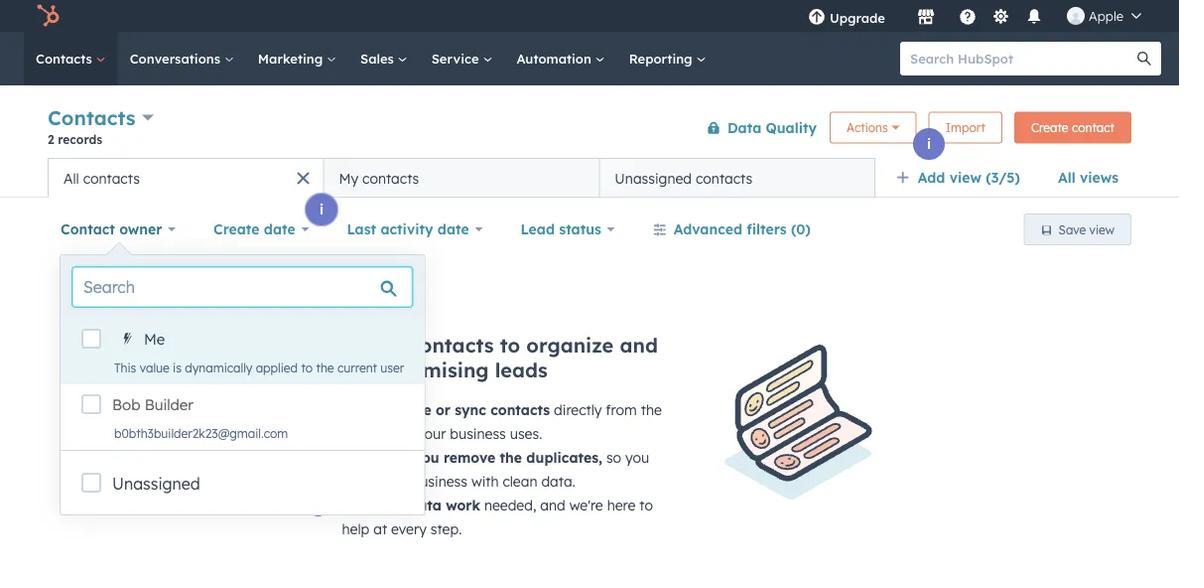 Task type: vqa. For each thing, say whether or not it's contained in the screenshot.
contacts within Button
yes



Task type: describe. For each thing, give the bounding box(es) containing it.
unassigned for unassigned
[[112, 474, 200, 494]]

search button
[[1128, 42, 1162, 75]]

my contacts
[[339, 169, 419, 187]]

the inside directly from the other apps your business uses.
[[641, 401, 662, 419]]

sales
[[361, 50, 398, 67]]

import for import a file or sync contacts
[[342, 401, 392, 419]]

create for create contact
[[1032, 120, 1069, 135]]

sync
[[455, 401, 487, 419]]

all views link
[[1046, 158, 1132, 198]]

is
[[173, 360, 182, 375]]

marketplaces image
[[918, 9, 936, 27]]

contacts banner
[[48, 102, 1132, 158]]

settings link
[[989, 5, 1014, 26]]

unassigned contacts
[[615, 169, 753, 187]]

last activity date button
[[334, 210, 496, 249]]

help button
[[951, 0, 985, 32]]

1 horizontal spatial i button
[[914, 128, 945, 160]]

contact owner
[[61, 220, 162, 238]]

1 you from the left
[[414, 449, 440, 466]]

lead
[[521, 220, 555, 238]]

to inside add more contacts to organize and identify promising leads
[[500, 333, 521, 358]]

notifications button
[[1018, 0, 1052, 32]]

2
[[48, 132, 54, 146]]

1 vertical spatial i button
[[306, 194, 338, 225]]

conversations
[[130, 50, 224, 67]]

contacts up uses.
[[491, 401, 550, 419]]

so
[[607, 449, 622, 466]]

records
[[58, 132, 102, 146]]

filters
[[747, 220, 787, 238]]

import a file or sync contacts
[[342, 401, 550, 419]]

promising
[[389, 358, 489, 382]]

notifications image
[[1026, 9, 1044, 27]]

grow
[[342, 473, 375, 490]]

apple
[[1089, 7, 1124, 24]]

add for add more contacts to organize and identify promising leads
[[306, 333, 346, 358]]

save
[[1059, 222, 1087, 237]]

the inside list box
[[316, 360, 334, 375]]

hubspot link
[[24, 4, 74, 28]]

create date
[[214, 220, 296, 238]]

from
[[606, 401, 637, 419]]

contacts inside add more contacts to organize and identify promising leads
[[409, 333, 494, 358]]

we'll help you remove the duplicates,
[[342, 449, 603, 466]]

data quality
[[728, 119, 817, 136]]

and inside add more contacts to organize and identify promising leads
[[620, 333, 658, 358]]

activity
[[381, 220, 434, 238]]

contacts link
[[24, 32, 118, 85]]

marketplaces button
[[906, 0, 947, 32]]

data
[[409, 497, 442, 514]]

Search search field
[[73, 267, 412, 307]]

dynamically
[[185, 360, 253, 375]]

every
[[391, 520, 427, 538]]

your inside so you grow your business with clean data.
[[379, 473, 408, 490]]

your inside directly from the other apps your business uses.
[[417, 425, 446, 442]]

save view button
[[1025, 214, 1132, 245]]

1 horizontal spatial i
[[928, 135, 932, 152]]

and inside needed, and we're here to help at every step.
[[541, 497, 566, 514]]

marketing
[[258, 50, 327, 67]]

work
[[446, 497, 481, 514]]

view for save
[[1090, 222, 1115, 237]]

unassigned for unassigned contacts
[[615, 169, 692, 187]]

contacts button
[[48, 103, 154, 132]]

needed,
[[485, 497, 537, 514]]

reporting link
[[617, 32, 719, 85]]

b0bth3builder2k23@gmail.com
[[114, 426, 288, 440]]

we're
[[570, 497, 604, 514]]

last
[[347, 220, 377, 238]]

marketing link
[[246, 32, 349, 85]]

Search HubSpot search field
[[901, 42, 1144, 75]]

list box containing me
[[61, 319, 424, 450]]

create date button
[[201, 210, 322, 249]]

2 records
[[48, 132, 102, 146]]

service link
[[420, 32, 505, 85]]

contacts for my contacts
[[363, 169, 419, 187]]

bob builder
[[112, 395, 194, 414]]

search image
[[1138, 52, 1152, 66]]

quality
[[766, 119, 817, 136]]

view for add
[[950, 169, 982, 186]]

or
[[436, 401, 451, 419]]

contact owner button
[[48, 210, 189, 249]]

date inside popup button
[[438, 220, 469, 238]]

this
[[114, 360, 136, 375]]

0 vertical spatial help
[[380, 449, 410, 466]]

unassigned contacts button
[[600, 158, 876, 198]]

advanced filters (0)
[[674, 220, 811, 238]]

all views
[[1059, 169, 1119, 186]]

apps
[[381, 425, 413, 442]]

all for all views
[[1059, 169, 1076, 186]]

actions button
[[830, 112, 917, 144]]

user
[[381, 360, 405, 375]]

add view (3/5)
[[918, 169, 1021, 186]]

owner
[[119, 220, 162, 238]]

contacts for unassigned contacts
[[696, 169, 753, 187]]

me
[[144, 330, 165, 349]]

directly from the other apps your business uses.
[[342, 401, 662, 442]]



Task type: locate. For each thing, give the bounding box(es) containing it.
all down 2 records
[[64, 169, 79, 187]]

advanced
[[674, 220, 743, 238]]

at
[[374, 520, 387, 538]]

menu item
[[900, 0, 904, 32]]

1 horizontal spatial add
[[918, 169, 946, 186]]

you left the remove
[[414, 449, 440, 466]]

no fancy data work
[[342, 497, 481, 514]]

0 horizontal spatial view
[[950, 169, 982, 186]]

date up search search field
[[264, 220, 296, 238]]

0 horizontal spatial import
[[342, 401, 392, 419]]

contacts
[[36, 50, 96, 67], [48, 105, 136, 130]]

unassigned inside "button"
[[615, 169, 692, 187]]

menu
[[794, 0, 1156, 32]]

0 vertical spatial and
[[620, 333, 658, 358]]

to right applied
[[301, 360, 313, 375]]

all contacts
[[64, 169, 140, 187]]

date right activity
[[438, 220, 469, 238]]

0 horizontal spatial all
[[64, 169, 79, 187]]

add inside popup button
[[918, 169, 946, 186]]

duplicates,
[[527, 449, 603, 466]]

1 horizontal spatial unassigned
[[615, 169, 692, 187]]

unassigned down b0bth3builder2k23@gmail.com
[[112, 474, 200, 494]]

0 vertical spatial the
[[316, 360, 334, 375]]

0 horizontal spatial date
[[264, 220, 296, 238]]

so you grow your business with clean data.
[[342, 449, 650, 490]]

1 all from the left
[[1059, 169, 1076, 186]]

unassigned
[[615, 169, 692, 187], [112, 474, 200, 494]]

0 horizontal spatial unassigned
[[112, 474, 200, 494]]

(3/5)
[[986, 169, 1021, 186]]

1 horizontal spatial to
[[500, 333, 521, 358]]

view inside popup button
[[950, 169, 982, 186]]

1 vertical spatial add
[[306, 333, 346, 358]]

0 horizontal spatial i button
[[306, 194, 338, 225]]

all for all contacts
[[64, 169, 79, 187]]

help
[[380, 449, 410, 466], [342, 520, 370, 538]]

view left (3/5)
[[950, 169, 982, 186]]

add inside add more contacts to organize and identify promising leads
[[306, 333, 346, 358]]

organize
[[527, 333, 614, 358]]

create inside popup button
[[214, 220, 260, 238]]

we'll
[[342, 449, 375, 466]]

fancy
[[366, 497, 405, 514]]

2 date from the left
[[438, 220, 469, 238]]

i button up add view (3/5)
[[914, 128, 945, 160]]

the
[[316, 360, 334, 375], [641, 401, 662, 419], [500, 449, 522, 466]]

view
[[950, 169, 982, 186], [1090, 222, 1115, 237]]

to right here
[[640, 497, 653, 514]]

contacts up import a file or sync contacts
[[409, 333, 494, 358]]

the left current
[[316, 360, 334, 375]]

1 vertical spatial view
[[1090, 222, 1115, 237]]

i button
[[914, 128, 945, 160], [306, 194, 338, 225]]

1 date from the left
[[264, 220, 296, 238]]

create for create date
[[214, 220, 260, 238]]

my
[[339, 169, 359, 187]]

advanced filters (0) button
[[640, 210, 824, 249]]

contacts down 'records' at the top left
[[83, 169, 140, 187]]

1 vertical spatial create
[[214, 220, 260, 238]]

0 vertical spatial your
[[417, 425, 446, 442]]

2 horizontal spatial the
[[641, 401, 662, 419]]

the up clean at left bottom
[[500, 449, 522, 466]]

0 vertical spatial contacts
[[36, 50, 96, 67]]

create up search search field
[[214, 220, 260, 238]]

all contacts button
[[48, 158, 324, 198]]

import up add view (3/5)
[[946, 120, 986, 135]]

contacts inside "button"
[[696, 169, 753, 187]]

0 horizontal spatial and
[[541, 497, 566, 514]]

reporting
[[629, 50, 697, 67]]

contacts inside button
[[363, 169, 419, 187]]

file
[[410, 401, 432, 419]]

value
[[140, 360, 170, 375]]

to
[[500, 333, 521, 358], [301, 360, 313, 375], [640, 497, 653, 514]]

create contact button
[[1015, 112, 1132, 144]]

create inside button
[[1032, 120, 1069, 135]]

1 vertical spatial the
[[641, 401, 662, 419]]

0 vertical spatial business
[[450, 425, 506, 442]]

business inside directly from the other apps your business uses.
[[450, 425, 506, 442]]

business
[[450, 425, 506, 442], [412, 473, 468, 490]]

2 you from the left
[[626, 449, 650, 466]]

contacts down hubspot link
[[36, 50, 96, 67]]

1 vertical spatial unassigned
[[112, 474, 200, 494]]

uses.
[[510, 425, 543, 442]]

automation link
[[505, 32, 617, 85]]

i button left last
[[306, 194, 338, 225]]

contacts up advanced filters (0) button
[[696, 169, 753, 187]]

1 horizontal spatial and
[[620, 333, 658, 358]]

and up the from
[[620, 333, 658, 358]]

data
[[728, 119, 762, 136]]

status
[[559, 220, 602, 238]]

your down "file"
[[417, 425, 446, 442]]

0 horizontal spatial you
[[414, 449, 440, 466]]

and
[[620, 333, 658, 358], [541, 497, 566, 514]]

menu containing apple
[[794, 0, 1156, 32]]

help inside needed, and we're here to help at every step.
[[342, 520, 370, 538]]

business up the data
[[412, 473, 468, 490]]

unassigned up advanced on the right top of the page
[[615, 169, 692, 187]]

all left views
[[1059, 169, 1076, 186]]

2 vertical spatial the
[[500, 449, 522, 466]]

0 vertical spatial add
[[918, 169, 946, 186]]

data.
[[542, 473, 576, 490]]

current
[[338, 360, 377, 375]]

a
[[397, 401, 406, 419]]

view right save
[[1090, 222, 1115, 237]]

contacts
[[83, 169, 140, 187], [363, 169, 419, 187], [696, 169, 753, 187], [409, 333, 494, 358], [491, 401, 550, 419]]

1 vertical spatial import
[[342, 401, 392, 419]]

data quality button
[[694, 108, 818, 147]]

add down "import" button
[[918, 169, 946, 186]]

business up we'll help you remove the duplicates,
[[450, 425, 506, 442]]

create
[[1032, 120, 1069, 135], [214, 220, 260, 238]]

0 vertical spatial i button
[[914, 128, 945, 160]]

to left organize
[[500, 333, 521, 358]]

import up the other at the left bottom of page
[[342, 401, 392, 419]]

directly
[[554, 401, 602, 419]]

1 horizontal spatial you
[[626, 449, 650, 466]]

import inside button
[[946, 120, 986, 135]]

import button
[[929, 112, 1003, 144]]

2 all from the left
[[64, 169, 79, 187]]

and down data.
[[541, 497, 566, 514]]

create contact
[[1032, 120, 1115, 135]]

0 vertical spatial import
[[946, 120, 986, 135]]

2 vertical spatial to
[[640, 497, 653, 514]]

0 horizontal spatial help
[[342, 520, 370, 538]]

identify
[[306, 358, 383, 382]]

1 vertical spatial and
[[541, 497, 566, 514]]

contacts up 'records' at the top left
[[48, 105, 136, 130]]

bob builder image
[[1068, 7, 1085, 25]]

1 horizontal spatial create
[[1032, 120, 1069, 135]]

1 horizontal spatial all
[[1059, 169, 1076, 186]]

0 vertical spatial i
[[928, 135, 932, 152]]

0 horizontal spatial add
[[306, 333, 346, 358]]

applied
[[256, 360, 298, 375]]

help image
[[959, 9, 977, 27]]

1 vertical spatial to
[[301, 360, 313, 375]]

1 horizontal spatial date
[[438, 220, 469, 238]]

add for add view (3/5)
[[918, 169, 946, 186]]

0 vertical spatial view
[[950, 169, 982, 186]]

1 horizontal spatial import
[[946, 120, 986, 135]]

the right the from
[[641, 401, 662, 419]]

conversations link
[[118, 32, 246, 85]]

0 vertical spatial unassigned
[[615, 169, 692, 187]]

you right the so
[[626, 449, 650, 466]]

automation
[[517, 50, 596, 67]]

contact
[[1073, 120, 1115, 135]]

add view (3/5) button
[[884, 158, 1046, 198]]

help down no
[[342, 520, 370, 538]]

save view
[[1059, 222, 1115, 237]]

(0)
[[792, 220, 811, 238]]

create left contact
[[1032, 120, 1069, 135]]

you inside so you grow your business with clean data.
[[626, 449, 650, 466]]

0 vertical spatial create
[[1032, 120, 1069, 135]]

1 horizontal spatial the
[[500, 449, 522, 466]]

0 horizontal spatial the
[[316, 360, 334, 375]]

last activity date
[[347, 220, 469, 238]]

1 horizontal spatial your
[[417, 425, 446, 442]]

1 horizontal spatial help
[[380, 449, 410, 466]]

lead status
[[521, 220, 602, 238]]

step.
[[431, 520, 462, 538]]

upgrade
[[830, 9, 886, 26]]

1 vertical spatial help
[[342, 520, 370, 538]]

service
[[432, 50, 483, 67]]

contact
[[61, 220, 115, 238]]

with
[[472, 473, 499, 490]]

add up current
[[306, 333, 346, 358]]

add
[[918, 169, 946, 186], [306, 333, 346, 358]]

upgrade image
[[808, 9, 826, 27]]

your
[[417, 425, 446, 442], [379, 473, 408, 490]]

0 horizontal spatial your
[[379, 473, 408, 490]]

contacts inside button
[[83, 169, 140, 187]]

import for import
[[946, 120, 986, 135]]

1 vertical spatial contacts
[[48, 105, 136, 130]]

your up fancy
[[379, 473, 408, 490]]

hubspot image
[[36, 4, 60, 28]]

no
[[342, 497, 362, 514]]

builder
[[145, 395, 194, 414]]

help down 'apps'
[[380, 449, 410, 466]]

1 vertical spatial your
[[379, 473, 408, 490]]

0 horizontal spatial create
[[214, 220, 260, 238]]

needed, and we're here to help at every step.
[[342, 497, 653, 538]]

import
[[946, 120, 986, 135], [342, 401, 392, 419]]

you
[[414, 449, 440, 466], [626, 449, 650, 466]]

my contacts button
[[324, 158, 600, 198]]

1 vertical spatial i
[[320, 201, 324, 218]]

business inside so you grow your business with clean data.
[[412, 473, 468, 490]]

1 horizontal spatial view
[[1090, 222, 1115, 237]]

clean
[[503, 473, 538, 490]]

list box
[[61, 319, 424, 450]]

views
[[1081, 169, 1119, 186]]

contacts for all contacts
[[83, 169, 140, 187]]

0 vertical spatial to
[[500, 333, 521, 358]]

view inside button
[[1090, 222, 1115, 237]]

0 horizontal spatial to
[[301, 360, 313, 375]]

1 vertical spatial business
[[412, 473, 468, 490]]

date inside popup button
[[264, 220, 296, 238]]

more
[[352, 333, 403, 358]]

this value is dynamically applied to the current user
[[114, 360, 405, 375]]

0 horizontal spatial i
[[320, 201, 324, 218]]

contacts right my
[[363, 169, 419, 187]]

2 horizontal spatial to
[[640, 497, 653, 514]]

contacts inside popup button
[[48, 105, 136, 130]]

settings image
[[993, 8, 1011, 26]]

leads
[[495, 358, 548, 382]]

to inside needed, and we're here to help at every step.
[[640, 497, 653, 514]]

all inside button
[[64, 169, 79, 187]]

remove
[[444, 449, 496, 466]]

lead status button
[[508, 210, 628, 249]]



